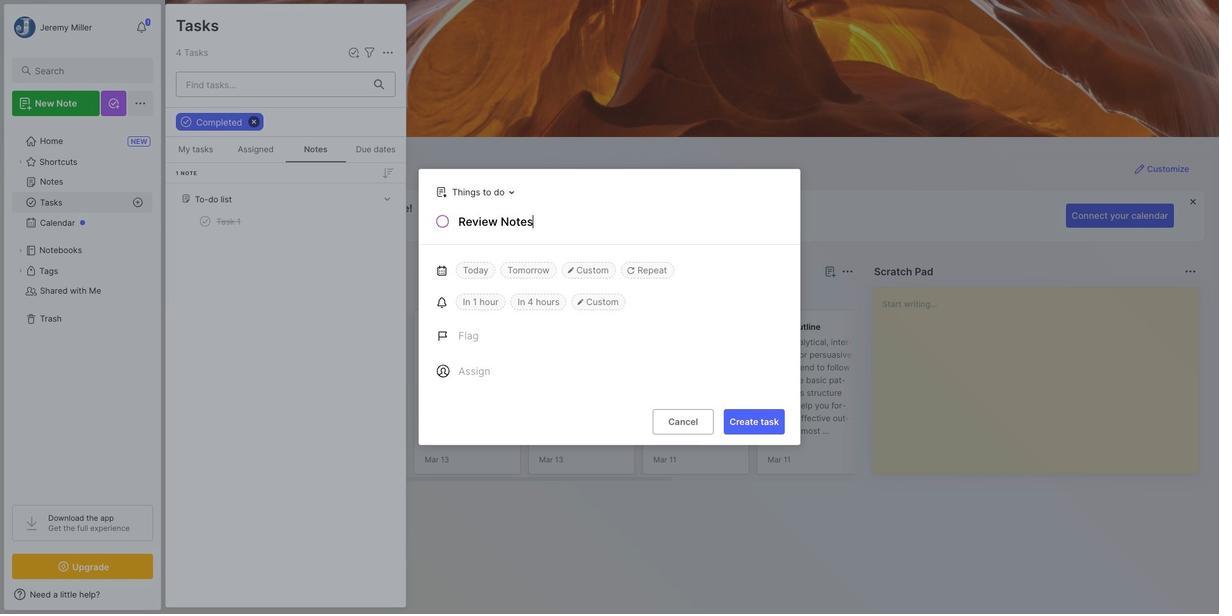 Task type: locate. For each thing, give the bounding box(es) containing it.
collapse qa-tasks_sections_bynote_0 image
[[381, 193, 394, 205]]

tree
[[4, 124, 161, 494]]

Go to note or move task field
[[430, 183, 519, 201]]

row group
[[166, 163, 406, 244], [186, 310, 1100, 483]]

tab
[[188, 287, 225, 302]]

row
[[171, 210, 401, 233]]

Search text field
[[35, 65, 142, 77]]

new task image
[[347, 46, 360, 59]]

None search field
[[35, 63, 142, 78]]

expand notebooks image
[[17, 247, 24, 255]]

Find tasks… text field
[[179, 74, 367, 95]]

Enter task text field
[[457, 214, 785, 233]]



Task type: describe. For each thing, give the bounding box(es) containing it.
Start writing… text field
[[883, 288, 1199, 464]]

main element
[[0, 0, 165, 615]]

1 vertical spatial row group
[[186, 310, 1100, 483]]

0 vertical spatial row group
[[166, 163, 406, 244]]

tree inside main element
[[4, 124, 161, 494]]

task 1 0 cell
[[217, 215, 241, 228]]

expand tags image
[[17, 267, 24, 275]]

none search field inside main element
[[35, 63, 142, 78]]

thumbnail image
[[654, 398, 702, 447]]



Task type: vqa. For each thing, say whether or not it's contained in the screenshot.
TREE
yes



